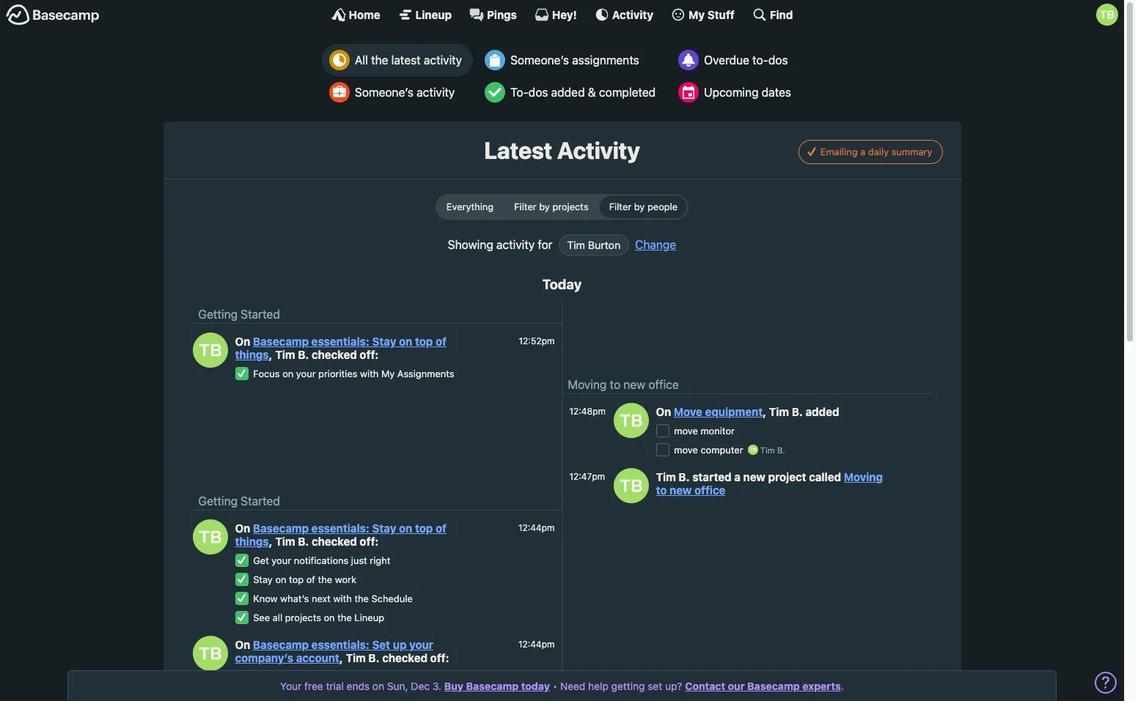 Task type: describe. For each thing, give the bounding box(es) containing it.
all
[[273, 612, 283, 624]]

12:48pm
[[570, 406, 606, 417]]

by for projects
[[539, 201, 550, 213]]

top for focus on your priorities with my assignments
[[415, 335, 433, 349]]

equipment
[[705, 406, 763, 419]]

our
[[728, 681, 745, 693]]

0 horizontal spatial dos
[[529, 86, 548, 99]]

things for get your notifications just right
[[235, 536, 269, 549]]

move monitor link
[[674, 425, 735, 437]]

,       tim b. checked off: for just
[[269, 536, 379, 549]]

daily
[[868, 146, 889, 157]]

getting started for get
[[198, 495, 280, 509]]

notifications
[[294, 555, 349, 567]]

of for get your notifications just right
[[436, 522, 447, 536]]

lineup link
[[398, 7, 452, 22]]

schedule
[[372, 593, 413, 605]]

sun,
[[387, 681, 408, 693]]

1 vertical spatial added
[[806, 406, 840, 419]]

on left sun,
[[373, 681, 384, 693]]

home link
[[331, 7, 380, 22]]

tim up tim b. started a new project called
[[760, 446, 775, 455]]

pings button
[[469, 7, 517, 22]]

just
[[351, 555, 367, 567]]

2 vertical spatial stay
[[253, 574, 273, 586]]

filter by people
[[609, 201, 678, 213]]

basecamp for focus
[[253, 335, 309, 349]]

Everything submit
[[437, 196, 503, 219]]

1 vertical spatial office
[[695, 484, 726, 498]]

the for schedule
[[355, 593, 369, 605]]

stay for with
[[372, 335, 396, 349]]

your inside basecamp essentials: set up your company's account
[[409, 639, 434, 652]]

trial
[[326, 681, 344, 693]]

hey!
[[552, 8, 577, 21]]

what's
[[280, 593, 309, 605]]

upcoming dates link
[[671, 76, 802, 109]]

dates
[[762, 86, 791, 99]]

2 vertical spatial top
[[289, 574, 304, 586]]

getting for get your notifications just right
[[198, 495, 238, 509]]

12:44pm element for basecamp essentials: set up your company's account
[[518, 639, 555, 650]]

0 vertical spatial moving to new office link
[[568, 379, 679, 392]]

main element
[[0, 0, 1124, 29]]

off: for with
[[360, 349, 379, 362]]

basecamp for get
[[253, 522, 309, 536]]

essentials: for team
[[312, 639, 370, 652]]

2 horizontal spatial new
[[743, 471, 766, 484]]

essentials: for priorities
[[312, 335, 370, 349]]

1 vertical spatial my
[[381, 368, 395, 380]]

the inside "link"
[[371, 54, 388, 67]]

focus on your priorities with my assignments link
[[253, 368, 454, 380]]

12:48pm element
[[570, 406, 606, 417]]

lineup inside main element
[[416, 8, 452, 21]]

schedule image
[[679, 82, 699, 103]]

b. left up on the left bottom
[[369, 652, 380, 665]]

someone's activity link
[[322, 76, 473, 109]]

0 vertical spatial dos
[[769, 54, 788, 67]]

people
[[648, 201, 678, 213]]

projects for all
[[285, 612, 321, 624]]

to-dos added & completed
[[511, 86, 656, 99]]

tim left started
[[656, 471, 676, 484]]

someone's for someone's assignments
[[511, 54, 569, 67]]

1 vertical spatial moving to new office
[[656, 471, 883, 498]]

focus
[[253, 368, 280, 380]]

moving inside moving to new office
[[844, 471, 883, 484]]

started for get your notifications just right
[[241, 495, 280, 509]]

&
[[588, 86, 596, 99]]

tim b. started a new project called
[[656, 471, 844, 484]]

invite your whole team link
[[253, 672, 353, 683]]

basecamp essentials: stay on top of things for priorities
[[235, 335, 447, 362]]

basecamp essentials: set up your company's account
[[235, 639, 434, 665]]

0 vertical spatial to
[[610, 379, 621, 392]]

up?
[[665, 681, 682, 693]]

1 vertical spatial activity
[[557, 136, 640, 164]]

stay for right
[[372, 522, 396, 536]]

company's
[[235, 652, 293, 665]]

reports image
[[679, 50, 699, 70]]

12:52pm
[[519, 336, 555, 347]]

on down know what's next with the schedule
[[324, 612, 335, 624]]

getting for focus on your priorities with my assignments
[[198, 308, 238, 321]]

someone's assignments link
[[478, 44, 667, 76]]

essentials: for just
[[312, 522, 370, 536]]

things for focus on your priorities with my assignments
[[235, 349, 269, 362]]

the for lineup
[[338, 612, 352, 624]]

focus on your priorities with my assignments
[[253, 368, 454, 380]]

your left priorities at the bottom left of the page
[[296, 368, 316, 380]]

, for focus on your priorities with my assignments
[[269, 349, 273, 362]]

invite your whole team
[[253, 672, 353, 683]]

filter by projects
[[514, 201, 589, 213]]

see all projects on the lineup link
[[253, 612, 384, 624]]

hey! button
[[535, 7, 577, 22]]

by for people
[[634, 201, 645, 213]]

to-
[[511, 86, 529, 99]]

to-
[[753, 54, 769, 67]]

priorities
[[318, 368, 358, 380]]

projects for by
[[553, 201, 589, 213]]

find button
[[752, 7, 793, 22]]

12:47pm
[[570, 471, 605, 482]]

0 horizontal spatial new
[[624, 379, 646, 392]]

get
[[253, 555, 269, 567]]

Filter by projects submit
[[505, 196, 598, 219]]

get your notifications just right link
[[253, 555, 391, 567]]

the for work
[[318, 574, 332, 586]]

project
[[768, 471, 807, 484]]

basecamp right the our
[[747, 681, 800, 693]]

assignment image
[[485, 50, 505, 70]]

your right invite
[[280, 672, 299, 683]]

stay on top of the work link
[[253, 574, 356, 586]]

get your notifications just right
[[253, 555, 391, 567]]

upcoming
[[704, 86, 759, 99]]

all
[[355, 54, 368, 67]]

, for get your notifications just right
[[269, 536, 273, 549]]

called
[[809, 471, 841, 484]]

b. up focus on your priorities with my assignments
[[298, 349, 309, 362]]

todo image
[[485, 82, 505, 103]]

tim up tim b.
[[769, 406, 789, 419]]

assignments
[[397, 368, 454, 380]]

move monitor
[[674, 425, 735, 437]]

change link
[[635, 236, 676, 253]]

pings
[[487, 8, 517, 21]]

stuff
[[708, 8, 735, 21]]

home
[[349, 8, 380, 21]]

latest
[[484, 136, 552, 164]]

basecamp essentials: stay on top of things for just
[[235, 522, 447, 549]]

to-dos added & completed link
[[478, 76, 667, 109]]

emailing a daily summary button
[[798, 140, 943, 164]]

on move equipment ,       tim b. added
[[656, 406, 840, 419]]

next
[[312, 593, 331, 605]]

tim burton image for get
[[193, 520, 228, 555]]

buy
[[444, 681, 464, 693]]

on for get your notifications just right
[[235, 522, 253, 536]]

getting started for focus
[[198, 308, 280, 321]]

your
[[280, 681, 302, 693]]

of for focus on your priorities with my assignments
[[436, 335, 447, 349]]

activity for someone's activity
[[417, 86, 455, 99]]

tim left burton
[[567, 239, 585, 251]]

basecamp for invite
[[253, 639, 309, 652]]

move computer link
[[674, 444, 743, 456]]

ends
[[347, 681, 370, 693]]

today
[[521, 681, 550, 693]]

know what's next with the schedule link
[[253, 593, 413, 605]]



Task type: locate. For each thing, give the bounding box(es) containing it.
0 horizontal spatial projects
[[285, 612, 321, 624]]

a right started
[[734, 471, 741, 484]]

my left stuff
[[689, 8, 705, 21]]

basecamp essentials: stay on top of things link up priorities at the bottom left of the page
[[235, 335, 447, 362]]

your free trial ends on sun, dec  3. buy basecamp today • need help getting set up? contact our basecamp experts .
[[280, 681, 844, 693]]

off: up 3.
[[430, 652, 449, 665]]

by inside filter by projects submit
[[539, 201, 550, 213]]

the down work
[[355, 593, 369, 605]]

basecamp up get
[[253, 522, 309, 536]]

buy basecamp today link
[[444, 681, 550, 693]]

on right focus
[[283, 368, 294, 380]]

activity left the for
[[497, 238, 535, 251]]

off:
[[360, 349, 379, 362], [360, 536, 379, 549], [430, 652, 449, 665]]

started up get
[[241, 495, 280, 509]]

1 vertical spatial getting started
[[198, 495, 280, 509]]

0 vertical spatial top
[[415, 335, 433, 349]]

1 vertical spatial getting
[[198, 495, 238, 509]]

my inside popup button
[[689, 8, 705, 21]]

checked up priorities at the bottom left of the page
[[312, 349, 357, 362]]

tim up focus
[[275, 349, 295, 362]]

filter activity group
[[436, 195, 689, 220]]

activity down &
[[557, 136, 640, 164]]

tim burton image for move
[[614, 403, 649, 438]]

1 vertical spatial 12:44pm
[[518, 639, 555, 650]]

basecamp down all
[[253, 639, 309, 652]]

filter up showing activity for
[[514, 201, 537, 213]]

the right all
[[371, 54, 388, 67]]

0 vertical spatial with
[[360, 368, 379, 380]]

move for move monitor
[[674, 425, 698, 437]]

, up team
[[340, 652, 343, 665]]

move
[[674, 425, 698, 437], [674, 444, 698, 456]]

tim up team
[[346, 652, 366, 665]]

b. up the notifications
[[298, 536, 309, 549]]

all the latest activity
[[355, 54, 462, 67]]

2 move from the top
[[674, 444, 698, 456]]

0 vertical spatial moving to new office
[[568, 379, 679, 392]]

tim
[[567, 239, 585, 251], [275, 349, 295, 362], [769, 406, 789, 419], [760, 446, 775, 455], [656, 471, 676, 484], [275, 536, 295, 549], [346, 652, 366, 665]]

1 vertical spatial tim burton image
[[614, 403, 649, 438]]

1 horizontal spatial projects
[[553, 201, 589, 213]]

activity down all the latest activity on the left top
[[417, 86, 455, 99]]

on for focus on your priorities with my assignments
[[235, 335, 253, 349]]

tim up the notifications
[[275, 536, 295, 549]]

3.
[[433, 681, 442, 693]]

started
[[241, 308, 280, 321], [241, 495, 280, 509]]

2 started from the top
[[241, 495, 280, 509]]

moving right called
[[844, 471, 883, 484]]

activity for showing activity for
[[497, 238, 535, 251]]

getting started link for get your notifications just right
[[198, 495, 280, 509]]

basecamp right buy
[[466, 681, 519, 693]]

0 horizontal spatial filter
[[514, 201, 537, 213]]

lineup up all the latest activity on the left top
[[416, 8, 452, 21]]

today
[[543, 276, 582, 292]]

1 vertical spatial dos
[[529, 86, 548, 99]]

1 getting from the top
[[198, 308, 238, 321]]

overdue to-dos link
[[671, 44, 802, 76]]

1 vertical spatial someone's
[[355, 86, 414, 99]]

0 horizontal spatial lineup
[[355, 612, 384, 624]]

my stuff button
[[671, 7, 735, 22]]

1 horizontal spatial with
[[360, 368, 379, 380]]

started up focus
[[241, 308, 280, 321]]

1 vertical spatial 12:44pm element
[[518, 639, 555, 650]]

12:52pm element
[[519, 336, 555, 347]]

0 vertical spatial projects
[[553, 201, 589, 213]]

1 vertical spatial essentials:
[[312, 522, 370, 536]]

getting started link for focus on your priorities with my assignments
[[198, 308, 280, 321]]

2 essentials: from the top
[[312, 522, 370, 536]]

,       tim b. checked off:
[[269, 349, 379, 362], [269, 536, 379, 549], [340, 652, 449, 665]]

all the latest activity link
[[322, 44, 473, 76]]

2 by from the left
[[634, 201, 645, 213]]

2 filter from the left
[[609, 201, 632, 213]]

2 12:44pm element from the top
[[518, 639, 555, 650]]

0 vertical spatial started
[[241, 308, 280, 321]]

tim burton image right 12:48pm element
[[614, 403, 649, 438]]

added left &
[[551, 86, 585, 99]]

2 vertical spatial ,       tim b. checked off:
[[340, 652, 449, 665]]

0 vertical spatial off:
[[360, 349, 379, 362]]

, up get
[[269, 536, 273, 549]]

12:44pm element for basecamp essentials: stay on top of things
[[518, 523, 555, 534]]

dec
[[411, 681, 430, 693]]

a
[[860, 146, 866, 157], [734, 471, 741, 484]]

change
[[635, 238, 676, 251]]

free
[[304, 681, 323, 693]]

basecamp essentials: set up your company's account link
[[235, 639, 434, 665]]

0 vertical spatial activity
[[612, 8, 654, 21]]

1 horizontal spatial filter
[[609, 201, 632, 213]]

getting
[[198, 308, 238, 321], [198, 495, 238, 509]]

2 basecamp essentials: stay on top of things link from the top
[[235, 522, 447, 549]]

1 basecamp essentials: stay on top of things from the top
[[235, 335, 447, 362]]

, up focus
[[269, 349, 273, 362]]

1 basecamp essentials: stay on top of things link from the top
[[235, 335, 447, 362]]

essentials: inside basecamp essentials: set up your company's account
[[312, 639, 370, 652]]

3 essentials: from the top
[[312, 639, 370, 652]]

basecamp essentials: stay on top of things link
[[235, 335, 447, 362], [235, 522, 447, 549]]

with down work
[[333, 593, 352, 605]]

1 vertical spatial with
[[333, 593, 352, 605]]

move down move at bottom right
[[674, 425, 698, 437]]

getting started
[[198, 308, 280, 321], [198, 495, 280, 509]]

move down "move monitor"
[[674, 444, 698, 456]]

1 vertical spatial projects
[[285, 612, 321, 624]]

monitor
[[701, 425, 735, 437]]

1 vertical spatial move
[[674, 444, 698, 456]]

by inside filter by people submit
[[634, 201, 645, 213]]

activity report image
[[329, 50, 350, 70]]

a inside button
[[860, 146, 866, 157]]

dos up dates
[[769, 54, 788, 67]]

tim burton image inside main element
[[1097, 4, 1119, 26]]

upcoming dates
[[704, 86, 791, 99]]

0 vertical spatial stay
[[372, 335, 396, 349]]

stay
[[372, 335, 396, 349], [372, 522, 396, 536], [253, 574, 273, 586]]

essentials: up "just"
[[312, 522, 370, 536]]

your right get
[[272, 555, 291, 567]]

, for invite your whole team
[[340, 652, 343, 665]]

everything
[[447, 201, 494, 213]]

1 vertical spatial ,       tim b. checked off:
[[269, 536, 379, 549]]

with right priorities at the bottom left of the page
[[360, 368, 379, 380]]

0 horizontal spatial office
[[649, 379, 679, 392]]

basecamp essentials: stay on top of things up priorities at the bottom left of the page
[[235, 335, 447, 362]]

stay down get
[[253, 574, 273, 586]]

account
[[296, 652, 340, 665]]

moving to new office link down tim b.
[[656, 471, 883, 498]]

1 horizontal spatial moving
[[844, 471, 883, 484]]

2 vertical spatial essentials:
[[312, 639, 370, 652]]

switch accounts image
[[6, 4, 100, 26]]

stay on top of the work
[[253, 574, 356, 586]]

1 12:44pm element from the top
[[518, 523, 555, 534]]

checked for right
[[312, 536, 357, 549]]

12:44pm for basecamp essentials: set up your company's account
[[518, 639, 555, 650]]

1 started from the top
[[241, 308, 280, 321]]

someone's
[[511, 54, 569, 67], [355, 86, 414, 99]]

moving to new office down tim b.
[[656, 471, 883, 498]]

0 vertical spatial lineup
[[416, 8, 452, 21]]

someone's assignments
[[511, 54, 639, 67]]

checked up get your notifications just right 'link'
[[312, 536, 357, 549]]

started for focus on your priorities with my assignments
[[241, 308, 280, 321]]

up
[[393, 639, 407, 652]]

1 vertical spatial getting started link
[[198, 495, 280, 509]]

2 basecamp essentials: stay on top of things from the top
[[235, 522, 447, 549]]

,       tim b. checked off: up priorities at the bottom left of the page
[[269, 349, 379, 362]]

added
[[551, 86, 585, 99], [806, 406, 840, 419]]

started
[[693, 471, 732, 484]]

0 vertical spatial basecamp essentials: stay on top of things link
[[235, 335, 447, 362]]

2 12:44pm from the top
[[518, 639, 555, 650]]

by up the for
[[539, 201, 550, 213]]

0 vertical spatial moving
[[568, 379, 607, 392]]

,       tim b. checked off: for priorities
[[269, 349, 379, 362]]

1 vertical spatial of
[[436, 522, 447, 536]]

basecamp essentials: stay on top of things link for just
[[235, 522, 447, 549]]

Filter by people submit
[[600, 196, 687, 219]]

someone's for someone's activity
[[355, 86, 414, 99]]

0 vertical spatial tim burton image
[[193, 333, 228, 368]]

stay up focus on your priorities with my assignments
[[372, 335, 396, 349]]

2 getting started link from the top
[[198, 495, 280, 509]]

0 vertical spatial ,       tim b. checked off:
[[269, 349, 379, 362]]

b. right the equipment
[[792, 406, 803, 419]]

projects down what's on the left bottom
[[285, 612, 321, 624]]

•
[[553, 681, 558, 693]]

0 vertical spatial things
[[235, 349, 269, 362]]

1 by from the left
[[539, 201, 550, 213]]

0 vertical spatial my
[[689, 8, 705, 21]]

b. up project
[[777, 446, 785, 455]]

2 getting started from the top
[[198, 495, 280, 509]]

activity inside "link"
[[424, 54, 462, 67]]

1 vertical spatial activity
[[417, 86, 455, 99]]

on up schedule
[[399, 522, 413, 536]]

things up get
[[235, 536, 269, 549]]

see
[[253, 612, 270, 624]]

0 horizontal spatial my
[[381, 368, 395, 380]]

1 horizontal spatial someone's
[[511, 54, 569, 67]]

0 vertical spatial basecamp essentials: stay on top of things
[[235, 335, 447, 362]]

0 vertical spatial checked
[[312, 349, 357, 362]]

0 vertical spatial getting
[[198, 308, 238, 321]]

top for get your notifications just right
[[415, 522, 433, 536]]

latest activity
[[484, 136, 640, 164]]

,
[[269, 349, 273, 362], [763, 406, 767, 419], [269, 536, 273, 549], [340, 652, 343, 665]]

activity right latest
[[424, 54, 462, 67]]

1 12:44pm from the top
[[518, 523, 555, 534]]

the down get your notifications just right 'link'
[[318, 574, 332, 586]]

1 vertical spatial lineup
[[355, 612, 384, 624]]

know
[[253, 593, 278, 605]]

with
[[360, 368, 379, 380], [333, 593, 352, 605]]

projects inside filter by projects submit
[[553, 201, 589, 213]]

2 things from the top
[[235, 536, 269, 549]]

off: up "just"
[[360, 536, 379, 549]]

by left the people
[[634, 201, 645, 213]]

0 horizontal spatial with
[[333, 593, 352, 605]]

tim burton
[[567, 239, 621, 251]]

moving to new office
[[568, 379, 679, 392], [656, 471, 883, 498]]

on up assignments on the left of the page
[[399, 335, 413, 349]]

12:47pm element
[[570, 471, 605, 482]]

invite
[[253, 672, 277, 683]]

1 horizontal spatial added
[[806, 406, 840, 419]]

1 vertical spatial checked
[[312, 536, 357, 549]]

1 essentials: from the top
[[312, 335, 370, 349]]

tim burton image for focus
[[193, 333, 228, 368]]

office down move computer
[[695, 484, 726, 498]]

1 horizontal spatial dos
[[769, 54, 788, 67]]

basecamp inside basecamp essentials: set up your company's account
[[253, 639, 309, 652]]

0 horizontal spatial to
[[610, 379, 621, 392]]

1 getting started from the top
[[198, 308, 280, 321]]

someone's activity
[[355, 86, 455, 99]]

,       tim b. checked off: for team
[[340, 652, 449, 665]]

checked
[[312, 349, 357, 362], [312, 536, 357, 549], [382, 652, 428, 665]]

experts
[[803, 681, 841, 693]]

emailing a daily summary
[[821, 146, 933, 157]]

,       tim b. checked off: up get your notifications just right 'link'
[[269, 536, 379, 549]]

12:44pm for basecamp essentials: stay on top of things
[[518, 523, 555, 534]]

,       tim b. checked off: up sun,
[[340, 652, 449, 665]]

essentials: up team
[[312, 639, 370, 652]]

on up what's on the left bottom
[[275, 574, 286, 586]]

team
[[331, 672, 353, 683]]

a left daily
[[860, 146, 866, 157]]

0 vertical spatial 12:44pm element
[[518, 523, 555, 534]]

2 getting from the top
[[198, 495, 238, 509]]

off: for right
[[360, 536, 379, 549]]

getting started up get
[[198, 495, 280, 509]]

checked for with
[[312, 349, 357, 362]]

added up called
[[806, 406, 840, 419]]

1 horizontal spatial new
[[670, 484, 692, 498]]

tim burton image
[[193, 333, 228, 368], [614, 403, 649, 438], [193, 520, 228, 555]]

1 move from the top
[[674, 425, 698, 437]]

1 vertical spatial top
[[415, 522, 433, 536]]

filter
[[514, 201, 537, 213], [609, 201, 632, 213]]

0 vertical spatial getting started link
[[198, 308, 280, 321]]

2 vertical spatial activity
[[497, 238, 535, 251]]

filter up burton
[[609, 201, 632, 213]]

latest
[[391, 54, 421, 67]]

1 vertical spatial started
[[241, 495, 280, 509]]

assignments
[[572, 54, 639, 67]]

moving to new office link up the 12:48pm
[[568, 379, 679, 392]]

completed
[[599, 86, 656, 99]]

activity
[[612, 8, 654, 21], [557, 136, 640, 164]]

1 filter from the left
[[514, 201, 537, 213]]

the down know what's next with the schedule link
[[338, 612, 352, 624]]

basecamp essentials: stay on top of things link for priorities
[[235, 335, 447, 362]]

things up focus
[[235, 349, 269, 362]]

b. left started
[[679, 471, 690, 484]]

, up tim b.
[[763, 406, 767, 419]]

tim burton image
[[1097, 4, 1119, 26], [748, 445, 758, 456], [614, 468, 649, 504], [193, 636, 228, 672]]

of
[[436, 335, 447, 349], [436, 522, 447, 536], [306, 574, 315, 586]]

1 vertical spatial to
[[656, 484, 667, 498]]

know what's next with the schedule
[[253, 593, 413, 605]]

checked up sun,
[[382, 652, 428, 665]]

2 vertical spatial of
[[306, 574, 315, 586]]

getting started up focus
[[198, 308, 280, 321]]

2 vertical spatial checked
[[382, 652, 428, 665]]

2 vertical spatial off:
[[430, 652, 449, 665]]

for
[[538, 238, 553, 251]]

0 vertical spatial essentials:
[[312, 335, 370, 349]]

activity up assignments
[[612, 8, 654, 21]]

filter for filter by people
[[609, 201, 632, 213]]

getting started link up get
[[198, 495, 280, 509]]

0 vertical spatial of
[[436, 335, 447, 349]]

basecamp up focus
[[253, 335, 309, 349]]

dos
[[769, 54, 788, 67], [529, 86, 548, 99]]

2 vertical spatial tim burton image
[[193, 520, 228, 555]]

1 horizontal spatial to
[[656, 484, 667, 498]]

showing
[[448, 238, 493, 251]]

to
[[610, 379, 621, 392], [656, 484, 667, 498]]

set
[[648, 681, 662, 693]]

filter for filter by projects
[[514, 201, 537, 213]]

moving to new office up the 12:48pm
[[568, 379, 679, 392]]

1 vertical spatial stay
[[372, 522, 396, 536]]

0 horizontal spatial a
[[734, 471, 741, 484]]

getting
[[611, 681, 645, 693]]

your right up on the left bottom
[[409, 639, 434, 652]]

on for invite your whole team
[[235, 639, 253, 652]]

overdue to-dos
[[704, 54, 788, 67]]

someone's up to-
[[511, 54, 569, 67]]

1 vertical spatial basecamp essentials: stay on top of things link
[[235, 522, 447, 549]]

computer
[[701, 444, 743, 456]]

activity link
[[595, 7, 654, 22]]

dos right todo icon
[[529, 86, 548, 99]]

overdue
[[704, 54, 750, 67]]

tim burton image left get
[[193, 520, 228, 555]]

lineup
[[416, 8, 452, 21], [355, 612, 384, 624]]

1 things from the top
[[235, 349, 269, 362]]

emailing
[[821, 146, 858, 157]]

0 vertical spatial activity
[[424, 54, 462, 67]]

new inside moving to new office
[[670, 484, 692, 498]]

your
[[296, 368, 316, 380], [272, 555, 291, 567], [409, 639, 434, 652], [280, 672, 299, 683]]

right
[[370, 555, 391, 567]]

office
[[649, 379, 679, 392], [695, 484, 726, 498]]

1 horizontal spatial by
[[634, 201, 645, 213]]

move for move computer
[[674, 444, 698, 456]]

see all projects on the lineup
[[253, 612, 384, 624]]

1 vertical spatial things
[[235, 536, 269, 549]]

getting started link up focus
[[198, 308, 280, 321]]

0 vertical spatial someone's
[[511, 54, 569, 67]]

find
[[770, 8, 793, 21]]

0 horizontal spatial someone's
[[355, 86, 414, 99]]

0 vertical spatial move
[[674, 425, 698, 437]]

tim burton image left focus
[[193, 333, 228, 368]]

1 vertical spatial moving to new office link
[[656, 471, 883, 498]]

0 horizontal spatial moving
[[568, 379, 607, 392]]

0 horizontal spatial by
[[539, 201, 550, 213]]

1 vertical spatial moving
[[844, 471, 883, 484]]

1 horizontal spatial my
[[689, 8, 705, 21]]

summary
[[892, 146, 933, 157]]

0 vertical spatial added
[[551, 86, 585, 99]]

basecamp essentials: stay on top of things up "just"
[[235, 522, 447, 549]]

1 vertical spatial basecamp essentials: stay on top of things
[[235, 522, 447, 549]]

stay up right
[[372, 522, 396, 536]]

0 vertical spatial 12:44pm
[[518, 523, 555, 534]]

office up move at bottom right
[[649, 379, 679, 392]]

essentials: up priorities at the bottom left of the page
[[312, 335, 370, 349]]

0 vertical spatial office
[[649, 379, 679, 392]]

0 vertical spatial a
[[860, 146, 866, 157]]

lineup down schedule
[[355, 612, 384, 624]]

1 getting started link from the top
[[198, 308, 280, 321]]

0 horizontal spatial added
[[551, 86, 585, 99]]

someone's down all the latest activity "link"
[[355, 86, 414, 99]]

my left assignments on the left of the page
[[381, 368, 395, 380]]

activity inside activity link
[[612, 8, 654, 21]]

person report image
[[329, 82, 350, 103]]

1 horizontal spatial office
[[695, 484, 726, 498]]

off: up focus on your priorities with my assignments
[[360, 349, 379, 362]]

12:44pm element
[[518, 523, 555, 534], [518, 639, 555, 650]]

by
[[539, 201, 550, 213], [634, 201, 645, 213]]

moving up 12:48pm element
[[568, 379, 607, 392]]

1 vertical spatial off:
[[360, 536, 379, 549]]

the
[[371, 54, 388, 67], [318, 574, 332, 586], [355, 593, 369, 605], [338, 612, 352, 624]]

basecamp essentials: stay on top of things link up "just"
[[235, 522, 447, 549]]



Task type: vqa. For each thing, say whether or not it's contained in the screenshot.
cards
no



